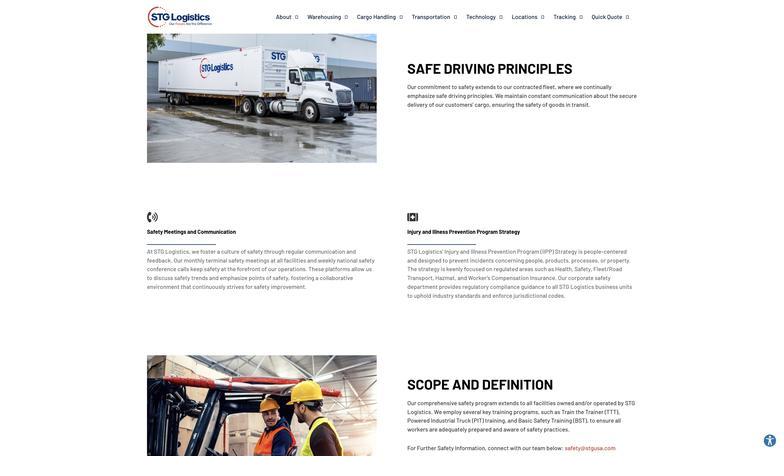 Task type: describe. For each thing, give the bounding box(es) containing it.
monthly
[[184, 257, 205, 264]]

regulatory
[[463, 283, 489, 291]]

corporate
[[569, 275, 594, 282]]

illness inside stg logistics' injury and illness prevention program (iipp) strategy is people-centered and designed to prevent incidents concerning people, products, processes, or property. the strategy is keenly focused on regulated areas such as health, safety, fleet/road transport, hazmat, and worker's compensation insurance. our corporate safety department provides regulatory compliance guidance to all stg logistics business units to uphold industry standards and enforce jurisdictional codes.
[[471, 248, 487, 255]]

improvement.
[[271, 283, 307, 291]]

safety inside our comprehensive safety program extends to all facilities owned and/or operated by stg logistics. we employ several key training programs, such as train the trainer (ttt), powered industrial truck (pit) training, and basic safety training (bst), to ensure all workers are adequately prepared and aware of safety practices.
[[534, 418, 550, 425]]

such inside our comprehensive safety program extends to all facilities owned and/or operated by stg logistics. we employ several key training programs, such as train the trainer (ttt), powered industrial truck (pit) training, and basic safety training (bst), to ensure all workers are adequately prepared and aware of safety practices.
[[541, 409, 554, 416]]

extends for principles
[[476, 83, 496, 91]]

guidance
[[521, 283, 545, 291]]

to down trainer
[[590, 418, 596, 425]]

to up ensuring
[[497, 83, 503, 91]]

of right points
[[266, 275, 272, 282]]

strives
[[227, 283, 244, 291]]

connect
[[488, 445, 509, 452]]

communication inside at stg logistics, we foster a culture of safety through regular communication and feedback. our monthly terminal safety meetings at all facilities and weekly national safety conference calls keep safety at the forefront of our operations. these platforms allow us to discuss safety trends and emphasize points of safety, fostering a collaborative environment that continuously strives for safety improvement.
[[305, 248, 345, 255]]

quote
[[608, 13, 623, 20]]

allow
[[352, 266, 365, 273]]

to down insurance.
[[546, 283, 551, 291]]

codes.
[[549, 292, 566, 299]]

and up prevent
[[460, 248, 470, 255]]

driving
[[444, 60, 495, 77]]

1 vertical spatial at
[[221, 266, 226, 273]]

foster
[[200, 248, 216, 255]]

these
[[309, 266, 324, 273]]

transport,
[[408, 275, 434, 282]]

injury and illness prevention program strategy
[[408, 229, 520, 236]]

worker's
[[468, 275, 491, 282]]

our inside our comprehensive safety program extends to all facilities owned and/or operated by stg logistics. we employ several key training programs, such as train the trainer (ttt), powered industrial truck (pit) training, and basic safety training (bst), to ensure all workers are adequately prepared and aware of safety practices.
[[408, 400, 417, 407]]

1 horizontal spatial safety
[[438, 445, 454, 452]]

hazmat,
[[436, 275, 457, 282]]

regular
[[286, 248, 304, 255]]

training
[[552, 418, 572, 425]]

team
[[533, 445, 546, 452]]

below:
[[547, 445, 564, 452]]

as inside our comprehensive safety program extends to all facilities owned and/or operated by stg logistics. we employ several key training programs, such as train the trainer (ttt), powered industrial truck (pit) training, and basic safety training (bst), to ensure all workers are adequately prepared and aware of safety practices.
[[555, 409, 561, 416]]

safety down culture
[[229, 257, 244, 264]]

maintain
[[505, 92, 527, 99]]

(bst),
[[574, 418, 589, 425]]

regulated
[[494, 266, 518, 273]]

through
[[264, 248, 285, 255]]

logistics,
[[165, 248, 191, 255]]

scope and definition
[[408, 376, 554, 393]]

truck
[[457, 418, 471, 425]]

further
[[417, 445, 437, 452]]

facilities inside at stg logistics, we foster a culture of safety through regular communication and feedback. our monthly terminal safety meetings at all facilities and weekly national safety conference calls keep safety at the forefront of our operations. these platforms allow us to discuss safety trends and emphasize points of safety, fostering a collaborative environment that continuously strives for safety improvement.
[[284, 257, 306, 264]]

all up programs,
[[527, 400, 533, 407]]

on
[[486, 266, 493, 273]]

about
[[594, 92, 609, 99]]

culture
[[221, 248, 240, 255]]

and up the
[[408, 257, 417, 264]]

tracking
[[554, 13, 576, 20]]

or
[[601, 257, 606, 264]]

logistics.
[[408, 409, 433, 416]]

for
[[408, 445, 416, 452]]

are
[[430, 426, 438, 433]]

secure
[[620, 92, 637, 99]]

industry
[[433, 292, 454, 299]]

of down meetings
[[262, 266, 267, 273]]

of right culture
[[241, 248, 246, 255]]

such inside stg logistics' injury and illness prevention program (iipp) strategy is people-centered and designed to prevent incidents concerning people, products, processes, or property. the strategy is keenly focused on regulated areas such as health, safety, fleet/road transport, hazmat, and worker's compensation insurance. our corporate safety department provides regulatory compliance guidance to all stg logistics business units to uphold industry standards and enforce jurisdictional codes.
[[535, 266, 547, 273]]

strategy
[[418, 266, 440, 273]]

and down regulatory
[[482, 292, 492, 299]]

principles
[[498, 60, 573, 77]]

constant
[[529, 92, 551, 99]]

business
[[596, 283, 619, 291]]

cargo
[[357, 13, 372, 20]]

keenly
[[447, 266, 463, 273]]

our up maintain
[[504, 83, 512, 91]]

goods
[[549, 101, 565, 108]]

0 horizontal spatial strategy
[[499, 229, 520, 236]]

provides
[[439, 283, 461, 291]]

points
[[249, 275, 265, 282]]

stg inside at stg logistics, we foster a culture of safety through regular communication and feedback. our monthly terminal safety meetings at all facilities and weekly national safety conference calls keep safety at the forefront of our operations. these platforms allow us to discuss safety trends and emphasize points of safety, fostering a collaborative environment that continuously strives for safety improvement.
[[154, 248, 164, 255]]

tracking link
[[554, 13, 592, 21]]

emphasize inside our commitment to safety extends to our contracted fleet, where we continually emphasize safe driving principles. we maintain constant communication about the secure delivery of our customers' cargo, ensuring the safety of goods in transit.
[[408, 92, 435, 99]]

stg inside our comprehensive safety program extends to all facilities owned and/or operated by stg logistics. we employ several key training programs, such as train the trainer (ttt), powered industrial truck (pit) training, and basic safety training (bst), to ensure all workers are adequately prepared and aware of safety practices.
[[625, 400, 636, 407]]

to left uphold
[[408, 292, 413, 299]]

facilities inside our comprehensive safety program extends to all facilities owned and/or operated by stg logistics. we employ several key training programs, such as train the trainer (ttt), powered industrial truck (pit) training, and basic safety training (bst), to ensure all workers are adequately prepared and aware of safety practices.
[[534, 400, 556, 407]]

stg up "codes."
[[560, 283, 570, 291]]

and up program
[[452, 376, 480, 393]]

our right with
[[523, 445, 531, 452]]

our down 'safe'
[[436, 101, 444, 108]]

prevent
[[449, 257, 469, 264]]

uphold
[[414, 292, 432, 299]]

focused
[[464, 266, 485, 273]]

safety down "calls"
[[174, 275, 190, 282]]

of down constant
[[543, 101, 548, 108]]

operated
[[594, 400, 617, 407]]

1 horizontal spatial is
[[579, 248, 583, 255]]

0 horizontal spatial illness
[[433, 229, 448, 236]]

safety,
[[575, 266, 593, 273]]

technology
[[467, 13, 496, 20]]

we inside our commitment to safety extends to our contracted fleet, where we continually emphasize safe driving principles. we maintain constant communication about the secure delivery of our customers' cargo, ensuring the safety of goods in transit.
[[496, 92, 504, 99]]

incidents
[[470, 257, 494, 264]]

discuss
[[154, 275, 173, 282]]

safety,
[[273, 275, 290, 282]]

communication inside our commitment to safety extends to our contracted fleet, where we continually emphasize safe driving principles. we maintain constant communication about the secure delivery of our customers' cargo, ensuring the safety of goods in transit.
[[553, 92, 593, 99]]

stg truck #2 image
[[147, 10, 377, 163]]

information,
[[455, 445, 487, 452]]

safe driving principles
[[408, 60, 573, 77]]

training,
[[485, 418, 507, 425]]

cargo handling link
[[357, 13, 412, 21]]

1 horizontal spatial a
[[316, 275, 319, 282]]

safety inside stg logistics' injury and illness prevention program (iipp) strategy is people-centered and designed to prevent incidents concerning people, products, processes, or property. the strategy is keenly focused on regulated areas such as health, safety, fleet/road transport, hazmat, and worker's compensation insurance. our corporate safety department provides regulatory compliance guidance to all stg logistics business units to uphold industry standards and enforce jurisdictional codes.
[[595, 275, 611, 282]]

fostering
[[291, 275, 315, 282]]

0 vertical spatial a
[[217, 248, 220, 255]]

operations.
[[278, 266, 307, 273]]

industrial
[[431, 418, 455, 425]]

warehousing
[[308, 13, 341, 20]]

and up "continuously"
[[209, 275, 219, 282]]

prepared
[[469, 426, 492, 433]]

concerning
[[495, 257, 524, 264]]

safe
[[408, 60, 441, 77]]

0 horizontal spatial injury
[[408, 229, 421, 236]]

safety down constant
[[526, 101, 541, 108]]

we inside our comprehensive safety program extends to all facilities owned and/or operated by stg logistics. we employ several key training programs, such as train the trainer (ttt), powered industrial truck (pit) training, and basic safety training (bst), to ensure all workers are adequately prepared and aware of safety practices.
[[434, 409, 442, 416]]

environment
[[147, 283, 180, 291]]

0 horizontal spatial is
[[441, 266, 445, 273]]

of inside our comprehensive safety program extends to all facilities owned and/or operated by stg logistics. we employ several key training programs, such as train the trainer (ttt), powered industrial truck (pit) training, and basic safety training (bst), to ensure all workers are adequately prepared and aware of safety practices.
[[521, 426, 526, 433]]

train
[[562, 409, 575, 416]]

safety up several
[[459, 400, 474, 407]]

the inside at stg logistics, we foster a culture of safety through regular communication and feedback. our monthly terminal safety meetings at all facilities and weekly national safety conference calls keep safety at the forefront of our operations. these platforms allow us to discuss safety trends and emphasize points of safety, fostering a collaborative environment that continuously strives for safety improvement.
[[228, 266, 236, 273]]



Task type: vqa. For each thing, say whether or not it's contained in the screenshot.
bottommost We
yes



Task type: locate. For each thing, give the bounding box(es) containing it.
safety right basic
[[534, 418, 550, 425]]

us
[[366, 266, 372, 273]]

emphasize up delivery
[[408, 92, 435, 99]]

0 horizontal spatial safety
[[147, 229, 163, 236]]

extends up principles.
[[476, 83, 496, 91]]

driving
[[449, 92, 466, 99]]

owned
[[557, 400, 574, 407]]

injury up prevent
[[445, 248, 459, 255]]

and up aware
[[508, 418, 517, 425]]

emphasize up strives
[[220, 275, 248, 282]]

conference
[[147, 266, 176, 273]]

commitment
[[418, 83, 451, 91]]

adequately
[[439, 426, 467, 433]]

safety down terminal
[[204, 266, 220, 273]]

safety up business
[[595, 275, 611, 282]]

(iipp)
[[541, 248, 554, 255]]

1 vertical spatial strategy
[[555, 248, 577, 255]]

(pit)
[[472, 418, 484, 425]]

compliance
[[490, 283, 520, 291]]

0 horizontal spatial we
[[434, 409, 442, 416]]

is up processes,
[[579, 248, 583, 255]]

injury inside stg logistics' injury and illness prevention program (iipp) strategy is people-centered and designed to prevent incidents concerning people, products, processes, or property. the strategy is keenly focused on regulated areas such as health, safety, fleet/road transport, hazmat, and worker's compensation insurance. our corporate safety department provides regulatory compliance guidance to all stg logistics business units to uphold industry standards and enforce jurisdictional codes.
[[445, 248, 459, 255]]

0 horizontal spatial a
[[217, 248, 220, 255]]

safety right further
[[438, 445, 454, 452]]

logistics'
[[419, 248, 444, 255]]

all down through
[[277, 257, 283, 264]]

and up the logistics'
[[423, 229, 432, 236]]

program up people,
[[517, 248, 540, 255]]

1 vertical spatial facilities
[[534, 400, 556, 407]]

as
[[548, 266, 554, 273], [555, 409, 561, 416]]

program up the incidents at the bottom of page
[[477, 229, 498, 236]]

1 horizontal spatial communication
[[553, 92, 593, 99]]

and
[[187, 229, 196, 236], [423, 229, 432, 236], [347, 248, 356, 255], [460, 248, 470, 255], [308, 257, 317, 264], [408, 257, 417, 264], [209, 275, 219, 282], [458, 275, 467, 282], [482, 292, 492, 299], [452, 376, 480, 393], [508, 418, 517, 425], [493, 426, 503, 433]]

is
[[579, 248, 583, 255], [441, 266, 445, 273]]

of down basic
[[521, 426, 526, 433]]

1 vertical spatial a
[[316, 275, 319, 282]]

safe
[[436, 92, 447, 99]]

1 horizontal spatial extends
[[499, 400, 519, 407]]

strategy inside stg logistics' injury and illness prevention program (iipp) strategy is people-centered and designed to prevent incidents concerning people, products, processes, or property. the strategy is keenly focused on regulated areas such as health, safety, fleet/road transport, hazmat, and worker's compensation insurance. our corporate safety department provides regulatory compliance guidance to all stg logistics business units to uphold industry standards and enforce jurisdictional codes.
[[555, 248, 577, 255]]

our inside our commitment to safety extends to our contracted fleet, where we continually emphasize safe driving principles. we maintain constant communication about the secure delivery of our customers' cargo, ensuring the safety of goods in transit.
[[408, 83, 417, 91]]

to up driving
[[452, 83, 457, 91]]

and up these
[[308, 257, 317, 264]]

1 vertical spatial safety
[[534, 418, 550, 425]]

communication
[[553, 92, 593, 99], [305, 248, 345, 255]]

stg right by
[[625, 400, 636, 407]]

strategy up concerning
[[499, 229, 520, 236]]

areas
[[520, 266, 534, 273]]

we up ensuring
[[496, 92, 504, 99]]

where
[[558, 83, 574, 91]]

1 vertical spatial is
[[441, 266, 445, 273]]

1 horizontal spatial we
[[575, 83, 583, 91]]

0 vertical spatial extends
[[476, 83, 496, 91]]

safety
[[147, 229, 163, 236], [534, 418, 550, 425], [438, 445, 454, 452]]

we inside our commitment to safety extends to our contracted fleet, where we continually emphasize safe driving principles. we maintain constant communication about the secure delivery of our customers' cargo, ensuring the safety of goods in transit.
[[575, 83, 583, 91]]

at down through
[[271, 257, 276, 264]]

0 horizontal spatial as
[[548, 266, 554, 273]]

program inside stg logistics' injury and illness prevention program (iipp) strategy is people-centered and designed to prevent incidents concerning people, products, processes, or property. the strategy is keenly focused on regulated areas such as health, safety, fleet/road transport, hazmat, and worker's compensation insurance. our corporate safety department provides regulatory compliance guidance to all stg logistics business units to uphold industry standards and enforce jurisdictional codes.
[[517, 248, 540, 255]]

meetings
[[246, 257, 270, 264]]

safety up driving
[[459, 83, 474, 91]]

stg up feedback.
[[154, 248, 164, 255]]

scope
[[408, 376, 450, 393]]

0 horizontal spatial extends
[[476, 83, 496, 91]]

people,
[[526, 257, 545, 264]]

our down logistics,
[[174, 257, 183, 264]]

communication up in
[[553, 92, 593, 99]]

1 vertical spatial such
[[541, 409, 554, 416]]

customers'
[[445, 101, 474, 108]]

our up logistics.
[[408, 400, 417, 407]]

our inside at stg logistics, we foster a culture of safety through regular communication and feedback. our monthly terminal safety meetings at all facilities and weekly national safety conference calls keep safety at the forefront of our operations. these platforms allow us to discuss safety trends and emphasize points of safety, fostering a collaborative environment that continuously strives for safety improvement.
[[268, 266, 277, 273]]

1 horizontal spatial prevention
[[488, 248, 516, 255]]

1 horizontal spatial we
[[496, 92, 504, 99]]

safety
[[459, 83, 474, 91], [526, 101, 541, 108], [247, 248, 263, 255], [229, 257, 244, 264], [359, 257, 375, 264], [204, 266, 220, 273], [174, 275, 190, 282], [595, 275, 611, 282], [254, 283, 270, 291], [459, 400, 474, 407], [527, 426, 543, 433]]

for
[[245, 283, 253, 291]]

1 vertical spatial prevention
[[488, 248, 516, 255]]

1 vertical spatial we
[[192, 248, 199, 255]]

illness
[[433, 229, 448, 236], [471, 248, 487, 255]]

1 vertical spatial extends
[[499, 400, 519, 407]]

about link
[[276, 13, 308, 21]]

prevention up concerning
[[488, 248, 516, 255]]

terminal
[[206, 257, 227, 264]]

all up "codes."
[[553, 283, 558, 291]]

comprehensive
[[418, 400, 457, 407]]

a down these
[[316, 275, 319, 282]]

illness up the logistics'
[[433, 229, 448, 236]]

facilities up programs,
[[534, 400, 556, 407]]

locations
[[512, 13, 538, 20]]

1 vertical spatial we
[[434, 409, 442, 416]]

our inside stg logistics' injury and illness prevention program (iipp) strategy is people-centered and designed to prevent incidents concerning people, products, processes, or property. the strategy is keenly focused on regulated areas such as health, safety, fleet/road transport, hazmat, and worker's compensation insurance. our corporate safety department provides regulatory compliance guidance to all stg logistics business units to uphold industry standards and enforce jurisdictional codes.
[[558, 275, 567, 282]]

stg usa #1 image
[[146, 0, 214, 36]]

to inside at stg logistics, we foster a culture of safety through regular communication and feedback. our monthly terminal safety meetings at all facilities and weekly national safety conference calls keep safety at the forefront of our operations. these platforms allow us to discuss safety trends and emphasize points of safety, fostering a collaborative environment that continuously strives for safety improvement.
[[147, 275, 152, 282]]

by
[[618, 400, 624, 407]]

workers
[[408, 426, 428, 433]]

all
[[277, 257, 283, 264], [553, 283, 558, 291], [527, 400, 533, 407], [616, 418, 621, 425]]

strategy
[[499, 229, 520, 236], [555, 248, 577, 255]]

0 vertical spatial prevention
[[449, 229, 476, 236]]

illness up the incidents at the bottom of page
[[471, 248, 487, 255]]

units
[[620, 283, 633, 291]]

0 horizontal spatial emphasize
[[220, 275, 248, 282]]

feedback.
[[147, 257, 173, 264]]

that
[[181, 283, 191, 291]]

fleet,
[[543, 83, 557, 91]]

we
[[496, 92, 504, 99], [434, 409, 442, 416]]

extends
[[476, 83, 496, 91], [499, 400, 519, 407]]

keep
[[191, 266, 203, 273]]

logistics
[[571, 283, 595, 291]]

communication up weekly
[[305, 248, 345, 255]]

safety up the us
[[359, 257, 375, 264]]

all inside at stg logistics, we foster a culture of safety through regular communication and feedback. our monthly terminal safety meetings at all facilities and weekly national safety conference calls keep safety at the forefront of our operations. these platforms allow us to discuss safety trends and emphasize points of safety, fostering a collaborative environment that continuously strives for safety improvement.
[[277, 257, 283, 264]]

2 horizontal spatial safety
[[534, 418, 550, 425]]

our up delivery
[[408, 83, 417, 91]]

safety up meetings
[[247, 248, 263, 255]]

compensation
[[492, 275, 529, 282]]

0 vertical spatial such
[[535, 266, 547, 273]]

1 vertical spatial communication
[[305, 248, 345, 255]]

our
[[504, 83, 512, 91], [436, 101, 444, 108], [268, 266, 277, 273], [523, 445, 531, 452]]

cargo handling
[[357, 13, 396, 20]]

transit.
[[572, 101, 591, 108]]

is up hazmat,
[[441, 266, 445, 273]]

extends inside our commitment to safety extends to our contracted fleet, where we continually emphasize safe driving principles. we maintain constant communication about the secure delivery of our customers' cargo, ensuring the safety of goods in transit.
[[476, 83, 496, 91]]

transportation link
[[412, 13, 467, 21]]

0 vertical spatial emphasize
[[408, 92, 435, 99]]

1 horizontal spatial at
[[271, 257, 276, 264]]

and down training,
[[493, 426, 503, 433]]

meetings
[[164, 229, 186, 236]]

as up training
[[555, 409, 561, 416]]

1 vertical spatial illness
[[471, 248, 487, 255]]

the down maintain
[[516, 101, 524, 108]]

0 vertical spatial facilities
[[284, 257, 306, 264]]

such
[[535, 266, 547, 273], [541, 409, 554, 416]]

designed
[[418, 257, 442, 264]]

1 vertical spatial program
[[517, 248, 540, 255]]

prevention up prevent
[[449, 229, 476, 236]]

logistics workers image
[[147, 356, 377, 457]]

0 vertical spatial illness
[[433, 229, 448, 236]]

such up training
[[541, 409, 554, 416]]

to up keenly
[[443, 257, 448, 264]]

insurance.
[[530, 275, 557, 282]]

0 vertical spatial communication
[[553, 92, 593, 99]]

and/or
[[576, 400, 593, 407]]

of right delivery
[[429, 101, 434, 108]]

we right where
[[575, 83, 583, 91]]

safety down points
[[254, 283, 270, 291]]

handling
[[374, 13, 396, 20]]

principles.
[[468, 92, 494, 99]]

fleet/road
[[594, 266, 623, 273]]

processes,
[[572, 257, 600, 264]]

strategy up products,
[[555, 248, 577, 255]]

we inside at stg logistics, we foster a culture of safety through regular communication and feedback. our monthly terminal safety meetings at all facilities and weekly national safety conference calls keep safety at the forefront of our operations. these platforms allow us to discuss safety trends and emphasize points of safety, fostering a collaborative environment that continuously strives for safety improvement.
[[192, 248, 199, 255]]

aware
[[504, 426, 519, 433]]

1 horizontal spatial strategy
[[555, 248, 577, 255]]

all inside stg logistics' injury and illness prevention program (iipp) strategy is people-centered and designed to prevent incidents concerning people, products, processes, or property. the strategy is keenly focused on regulated areas such as health, safety, fleet/road transport, hazmat, and worker's compensation insurance. our corporate safety department provides regulatory compliance guidance to all stg logistics business units to uphold industry standards and enforce jurisdictional codes.
[[553, 283, 558, 291]]

standards
[[455, 292, 481, 299]]

the up (bst),
[[576, 409, 585, 416]]

extends inside our comprehensive safety program extends to all facilities owned and/or operated by stg logistics. we employ several key training programs, such as train the trainer (ttt), powered industrial truck (pit) training, and basic safety training (bst), to ensure all workers are adequately prepared and aware of safety practices.
[[499, 400, 519, 407]]

we up monthly
[[192, 248, 199, 255]]

1 horizontal spatial as
[[555, 409, 561, 416]]

several
[[463, 409, 482, 416]]

employ
[[443, 409, 462, 416]]

safety left meetings
[[147, 229, 163, 236]]

our up safety,
[[268, 266, 277, 273]]

the left forefront
[[228, 266, 236, 273]]

health,
[[556, 266, 574, 273]]

extends for definition
[[499, 400, 519, 407]]

0 vertical spatial at
[[271, 257, 276, 264]]

extends up training
[[499, 400, 519, 407]]

our down health,
[[558, 275, 567, 282]]

at down terminal
[[221, 266, 226, 273]]

continuously
[[193, 283, 226, 291]]

property.
[[608, 257, 631, 264]]

0 horizontal spatial we
[[192, 248, 199, 255]]

injury up the logistics'
[[408, 229, 421, 236]]

as inside stg logistics' injury and illness prevention program (iipp) strategy is people-centered and designed to prevent incidents concerning people, products, processes, or property. the strategy is keenly focused on regulated areas such as health, safety, fleet/road transport, hazmat, and worker's compensation insurance. our corporate safety department provides regulatory compliance guidance to all stg logistics business units to uphold industry standards and enforce jurisdictional codes.
[[548, 266, 554, 273]]

and down keenly
[[458, 275, 467, 282]]

stg up the
[[408, 248, 418, 255]]

as down products,
[[548, 266, 554, 273]]

at stg logistics, we foster a culture of safety through regular communication and feedback. our monthly terminal safety meetings at all facilities and weekly national safety conference calls keep safety at the forefront of our operations. these platforms allow us to discuss safety trends and emphasize points of safety, fostering a collaborative environment that continuously strives for safety improvement.
[[147, 248, 375, 291]]

all down (ttt),
[[616, 418, 621, 425]]

1 vertical spatial injury
[[445, 248, 459, 255]]

to
[[452, 83, 457, 91], [497, 83, 503, 91], [443, 257, 448, 264], [147, 275, 152, 282], [546, 283, 551, 291], [408, 292, 413, 299], [520, 400, 526, 407], [590, 418, 596, 425]]

1 horizontal spatial illness
[[471, 248, 487, 255]]

delivery
[[408, 101, 428, 108]]

the right about
[[610, 92, 618, 99]]

our inside at stg logistics, we foster a culture of safety through regular communication and feedback. our monthly terminal safety meetings at all facilities and weekly national safety conference calls keep safety at the forefront of our operations. these platforms allow us to discuss safety trends and emphasize points of safety, fostering a collaborative environment that continuously strives for safety improvement.
[[174, 257, 183, 264]]

and right meetings
[[187, 229, 196, 236]]

facilities down regular
[[284, 257, 306, 264]]

the inside our comprehensive safety program extends to all facilities owned and/or operated by stg logistics. we employ several key training programs, such as train the trainer (ttt), powered industrial truck (pit) training, and basic safety training (bst), to ensure all workers are adequately prepared and aware of safety practices.
[[576, 409, 585, 416]]

safety down basic
[[527, 426, 543, 433]]

of
[[429, 101, 434, 108], [543, 101, 548, 108], [241, 248, 246, 255], [262, 266, 267, 273], [266, 275, 272, 282], [521, 426, 526, 433]]

in
[[566, 101, 571, 108]]

and up national
[[347, 248, 356, 255]]

to left "discuss"
[[147, 275, 152, 282]]

0 horizontal spatial facilities
[[284, 257, 306, 264]]

department
[[408, 283, 438, 291]]

1 horizontal spatial emphasize
[[408, 92, 435, 99]]

0 vertical spatial safety
[[147, 229, 163, 236]]

0 horizontal spatial program
[[477, 229, 498, 236]]

prevention inside stg logistics' injury and illness prevention program (iipp) strategy is people-centered and designed to prevent incidents concerning people, products, processes, or property. the strategy is keenly focused on regulated areas such as health, safety, fleet/road transport, hazmat, and worker's compensation insurance. our corporate safety department provides regulatory compliance guidance to all stg logistics business units to uphold industry standards and enforce jurisdictional codes.
[[488, 248, 516, 255]]

cargo,
[[475, 101, 491, 108]]

emphasize inside at stg logistics, we foster a culture of safety through regular communication and feedback. our monthly terminal safety meetings at all facilities and weekly national safety conference calls keep safety at the forefront of our operations. these platforms allow us to discuss safety trends and emphasize points of safety, fostering a collaborative environment that continuously strives for safety improvement.
[[220, 275, 248, 282]]

quick
[[592, 13, 606, 20]]

our commitment to safety extends to our contracted fleet, where we continually emphasize safe driving principles. we maintain constant communication about the secure delivery of our customers' cargo, ensuring the safety of goods in transit.
[[408, 83, 637, 108]]

1 vertical spatial emphasize
[[220, 275, 248, 282]]

definition
[[482, 376, 554, 393]]

1 horizontal spatial facilities
[[534, 400, 556, 407]]

0 vertical spatial we
[[575, 83, 583, 91]]

to up programs,
[[520, 400, 526, 407]]

1 vertical spatial as
[[555, 409, 561, 416]]

trends
[[191, 275, 208, 282]]

2 vertical spatial safety
[[438, 445, 454, 452]]

0 vertical spatial program
[[477, 229, 498, 236]]

0 horizontal spatial communication
[[305, 248, 345, 255]]

0 vertical spatial injury
[[408, 229, 421, 236]]

0 vertical spatial as
[[548, 266, 554, 273]]

such up insurance.
[[535, 266, 547, 273]]

0 horizontal spatial prevention
[[449, 229, 476, 236]]

1 horizontal spatial program
[[517, 248, 540, 255]]

0 horizontal spatial at
[[221, 266, 226, 273]]

forefront
[[237, 266, 261, 273]]

0 vertical spatial we
[[496, 92, 504, 99]]

0 vertical spatial strategy
[[499, 229, 520, 236]]

training
[[493, 409, 513, 416]]

a up terminal
[[217, 248, 220, 255]]

safety meetings and communication
[[147, 229, 236, 236]]

locations link
[[512, 13, 554, 21]]

we
[[575, 83, 583, 91], [192, 248, 199, 255]]

we down the comprehensive
[[434, 409, 442, 416]]

our comprehensive safety program extends to all facilities owned and/or operated by stg logistics. we employ several key training programs, such as train the trainer (ttt), powered industrial truck (pit) training, and basic safety training (bst), to ensure all workers are adequately prepared and aware of safety practices.
[[408, 400, 636, 433]]

1 horizontal spatial injury
[[445, 248, 459, 255]]

0 vertical spatial is
[[579, 248, 583, 255]]



